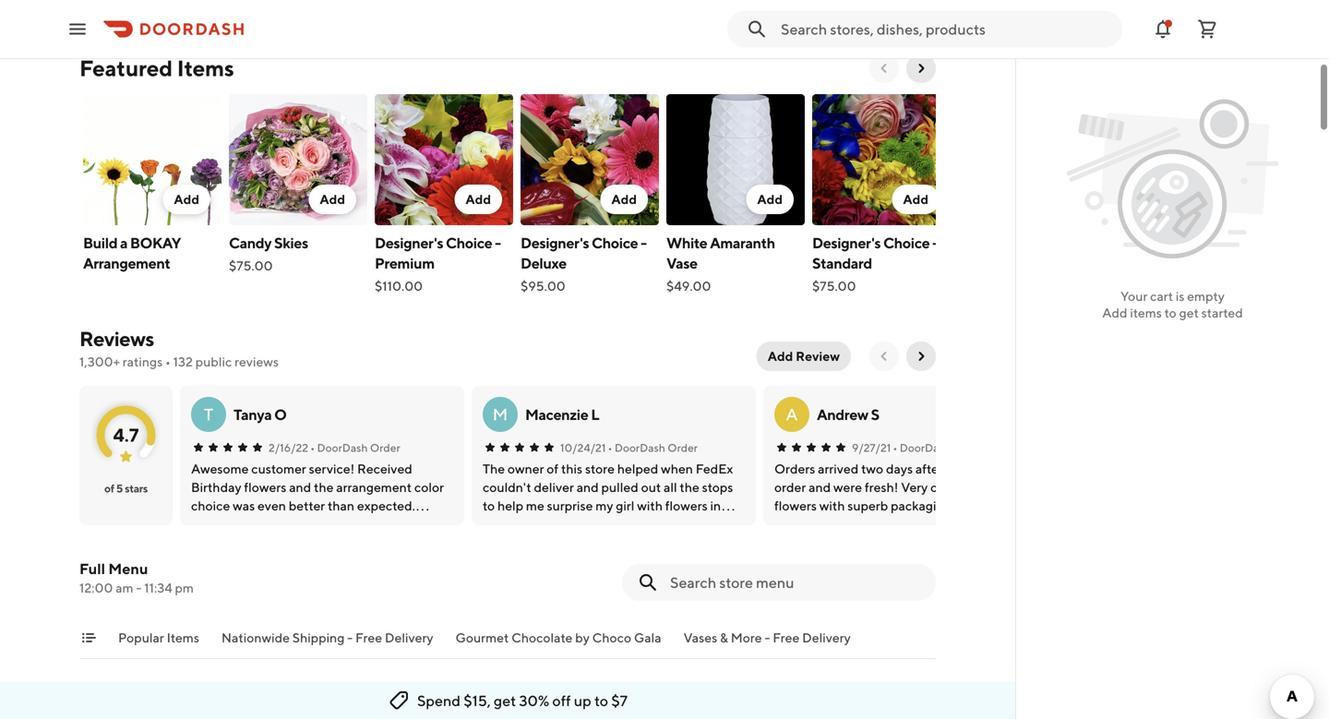 Task type: vqa. For each thing, say whether or not it's contained in the screenshot.


Task type: locate. For each thing, give the bounding box(es) containing it.
2 horizontal spatial doordash
[[900, 441, 951, 454]]

1 vertical spatial to
[[595, 692, 608, 709]]

add review button
[[757, 342, 851, 371]]

1 horizontal spatial choice
[[592, 234, 638, 252]]

1 order from the left
[[370, 441, 400, 454]]

gourmet chocolate by choco gala
[[456, 630, 662, 645]]

• left 132
[[165, 354, 171, 369]]

andrew
[[817, 406, 869, 423]]

0 vertical spatial $75.00
[[229, 258, 273, 273]]

choice
[[446, 234, 492, 252], [592, 234, 638, 252], [884, 234, 930, 252]]

• right 2/16/22 on the bottom left
[[310, 441, 315, 454]]

3 • doordash order from the left
[[893, 441, 983, 454]]

0 vertical spatial items
[[177, 55, 234, 81]]

t
[[204, 404, 213, 424]]

empty
[[1187, 289, 1225, 304]]

of 5 stars
[[104, 482, 148, 495]]

review
[[796, 349, 840, 364]]

• for m
[[608, 441, 613, 454]]

$75.00 down standard
[[812, 278, 856, 294]]

designer's inside "designer's choice - standard $75.00"
[[812, 234, 881, 252]]

designer's inside designer's choice - premium $110.00
[[375, 234, 443, 252]]

to inside your cart is empty add items to get started
[[1165, 305, 1177, 320]]

• doordash order right 10/24/21
[[608, 441, 698, 454]]

1 • doordash order from the left
[[310, 441, 400, 454]]

add button for white amaranth vase
[[746, 185, 794, 214]]

1 delivery from the left
[[385, 630, 433, 645]]

is
[[1176, 289, 1185, 304]]

designer's up standard
[[812, 234, 881, 252]]

3 doordash from the left
[[900, 441, 951, 454]]

designer's
[[375, 234, 443, 252], [521, 234, 589, 252], [812, 234, 881, 252]]

menu
[[108, 560, 148, 577]]

10/24/21
[[560, 441, 606, 454]]

• doordash order for a
[[893, 441, 983, 454]]

$110.00
[[375, 278, 423, 294]]

reviews
[[79, 327, 154, 351]]

• doordash order
[[310, 441, 400, 454], [608, 441, 698, 454], [893, 441, 983, 454]]

to down cart
[[1165, 305, 1177, 320]]

add for designer's choice - deluxe
[[612, 192, 637, 207]]

•
[[165, 354, 171, 369], [310, 441, 315, 454], [608, 441, 613, 454], [893, 441, 898, 454]]

2 horizontal spatial choice
[[884, 234, 930, 252]]

started
[[1202, 305, 1243, 320]]

Item Search search field
[[670, 572, 921, 593]]

0 horizontal spatial • doordash order
[[310, 441, 400, 454]]

choice for designer's choice - standard
[[884, 234, 930, 252]]

0 horizontal spatial doordash
[[317, 441, 368, 454]]

doordash
[[317, 441, 368, 454], [615, 441, 666, 454], [900, 441, 951, 454]]

candy skies $75.00
[[229, 234, 308, 273]]

12:00
[[79, 580, 113, 595]]

free inside button
[[773, 630, 800, 645]]

doordash right 10/24/21
[[615, 441, 666, 454]]

1 add button from the left
[[163, 185, 210, 214]]

items for popular items
[[167, 630, 199, 645]]

popular
[[118, 630, 164, 645]]

add for designer's choice - premium
[[466, 192, 491, 207]]

3 add button from the left
[[455, 185, 502, 214]]

$75.00 inside "designer's choice - standard $75.00"
[[812, 278, 856, 294]]

macenzie l
[[525, 406, 599, 423]]

vase
[[667, 254, 698, 272]]

am
[[116, 580, 133, 595]]

choice inside "designer's choice - standard $75.00"
[[884, 234, 930, 252]]

add for designer's choice - standard
[[903, 192, 929, 207]]

designer's up premium
[[375, 234, 443, 252]]

delivery inside button
[[385, 630, 433, 645]]

0 vertical spatial to
[[1165, 305, 1177, 320]]

0 horizontal spatial order
[[370, 441, 400, 454]]

add inside your cart is empty add items to get started
[[1103, 305, 1128, 320]]

of
[[104, 482, 114, 495]]

doordash right 9/27/21
[[900, 441, 951, 454]]

vases
[[684, 630, 717, 645]]

designer's for standard
[[812, 234, 881, 252]]

$95.00
[[521, 278, 566, 294]]

reviews link
[[79, 327, 154, 351]]

andrew s
[[817, 406, 880, 423]]

order
[[370, 441, 400, 454], [668, 441, 698, 454], [953, 441, 983, 454]]

featured items heading
[[79, 54, 234, 83]]

featured items
[[79, 55, 234, 81]]

11:34
[[144, 580, 172, 595]]

4.7
[[113, 424, 139, 446]]

2 delivery from the left
[[802, 630, 851, 645]]

1 horizontal spatial designer's
[[521, 234, 589, 252]]

add review
[[768, 349, 840, 364]]

0 horizontal spatial get
[[494, 692, 516, 709]]

3 choice from the left
[[884, 234, 930, 252]]

2 horizontal spatial order
[[953, 441, 983, 454]]

- inside designer's choice - deluxe $95.00
[[641, 234, 647, 252]]

free right shipping
[[355, 630, 382, 645]]

by
[[575, 630, 590, 645]]

2 horizontal spatial • doordash order
[[893, 441, 983, 454]]

add button for build a bokay arrangement
[[163, 185, 210, 214]]

0 horizontal spatial to
[[595, 692, 608, 709]]

items inside featured items "heading"
[[177, 55, 234, 81]]

1 horizontal spatial to
[[1165, 305, 1177, 320]]

your cart is empty add items to get started
[[1103, 289, 1243, 320]]

$75.00 down the candy
[[229, 258, 273, 273]]

free
[[355, 630, 382, 645], [773, 630, 800, 645]]

doordash right 2/16/22 on the bottom left
[[317, 441, 368, 454]]

2 horizontal spatial designer's
[[812, 234, 881, 252]]

1 horizontal spatial delivery
[[802, 630, 851, 645]]

items right "popular"
[[167, 630, 199, 645]]

designer's up deluxe
[[521, 234, 589, 252]]

6 add button from the left
[[892, 185, 940, 214]]

2 designer's from the left
[[521, 234, 589, 252]]

1 horizontal spatial get
[[1180, 305, 1199, 320]]

add
[[174, 192, 199, 207], [320, 192, 345, 207], [466, 192, 491, 207], [612, 192, 637, 207], [757, 192, 783, 207], [903, 192, 929, 207], [1103, 305, 1128, 320], [768, 349, 793, 364]]

1 horizontal spatial • doordash order
[[608, 441, 698, 454]]

items right the featured
[[177, 55, 234, 81]]

choice inside designer's choice - deluxe $95.00
[[592, 234, 638, 252]]

2 doordash from the left
[[615, 441, 666, 454]]

• doordash order for t
[[310, 441, 400, 454]]

chocolate
[[512, 630, 573, 645]]

0 horizontal spatial free
[[355, 630, 382, 645]]

- inside button
[[347, 630, 353, 645]]

designer's choice - premium $110.00
[[375, 234, 501, 294]]

choice for designer's choice - premium
[[446, 234, 492, 252]]

• for a
[[893, 441, 898, 454]]

1 choice from the left
[[446, 234, 492, 252]]

add button
[[163, 185, 210, 214], [309, 185, 356, 214], [455, 185, 502, 214], [600, 185, 648, 214], [746, 185, 794, 214], [892, 185, 940, 214]]

1 vertical spatial get
[[494, 692, 516, 709]]

featured
[[79, 55, 173, 81]]

1 designer's from the left
[[375, 234, 443, 252]]

1,300+
[[79, 354, 120, 369]]

1 doordash from the left
[[317, 441, 368, 454]]

delivery up spend
[[385, 630, 433, 645]]

gourmet
[[456, 630, 509, 645]]

1 vertical spatial $75.00
[[812, 278, 856, 294]]

1 horizontal spatial free
[[773, 630, 800, 645]]

• inside reviews 1,300+ ratings • 132 public reviews
[[165, 354, 171, 369]]

• doordash order right 9/27/21
[[893, 441, 983, 454]]

get
[[1180, 305, 1199, 320], [494, 692, 516, 709]]

choice inside designer's choice - premium $110.00
[[446, 234, 492, 252]]

designer's choice - deluxe image
[[521, 94, 659, 225]]

- inside designer's choice - premium $110.00
[[495, 234, 501, 252]]

add for candy skies
[[320, 192, 345, 207]]

previous image
[[877, 349, 892, 364]]

• right 9/27/21
[[893, 441, 898, 454]]

nationwide shipping - free delivery button
[[222, 629, 433, 658]]

get right $15,
[[494, 692, 516, 709]]

• doordash order right 2/16/22 on the bottom left
[[310, 441, 400, 454]]

next button of carousel image
[[914, 61, 929, 76]]

delivery inside button
[[802, 630, 851, 645]]

• right 10/24/21
[[608, 441, 613, 454]]

2 • doordash order from the left
[[608, 441, 698, 454]]

1 horizontal spatial order
[[668, 441, 698, 454]]

to left $7
[[595, 692, 608, 709]]

items inside popular items button
[[167, 630, 199, 645]]

1 vertical spatial items
[[167, 630, 199, 645]]

add button for designer's choice - deluxe
[[600, 185, 648, 214]]

to
[[1165, 305, 1177, 320], [595, 692, 608, 709]]

add button for designer's choice - standard
[[892, 185, 940, 214]]

l
[[591, 406, 599, 423]]

2 free from the left
[[773, 630, 800, 645]]

1 horizontal spatial doordash
[[615, 441, 666, 454]]

off
[[552, 692, 571, 709]]

white amaranth vase $49.00
[[667, 234, 775, 294]]

m
[[493, 404, 508, 424]]

doordash for a
[[900, 441, 951, 454]]

items
[[177, 55, 234, 81], [167, 630, 199, 645]]

2 order from the left
[[668, 441, 698, 454]]

add for white amaranth vase
[[757, 192, 783, 207]]

0 horizontal spatial choice
[[446, 234, 492, 252]]

2 choice from the left
[[592, 234, 638, 252]]

delivery down item search search box
[[802, 630, 851, 645]]

0 horizontal spatial $75.00
[[229, 258, 273, 273]]

5 add button from the left
[[746, 185, 794, 214]]

build a bokay arrangement
[[83, 234, 181, 272]]

3 order from the left
[[953, 441, 983, 454]]

0 vertical spatial get
[[1180, 305, 1199, 320]]

- for deluxe
[[641, 234, 647, 252]]

$75.00
[[229, 258, 273, 273], [812, 278, 856, 294]]

2 add button from the left
[[309, 185, 356, 214]]

designer's inside designer's choice - deluxe $95.00
[[521, 234, 589, 252]]

3 designer's from the left
[[812, 234, 881, 252]]

0 horizontal spatial designer's
[[375, 234, 443, 252]]

delivery
[[385, 630, 433, 645], [802, 630, 851, 645]]

add button for designer's choice - premium
[[455, 185, 502, 214]]

free right the more
[[773, 630, 800, 645]]

get inside your cart is empty add items to get started
[[1180, 305, 1199, 320]]

-
[[495, 234, 501, 252], [641, 234, 647, 252], [933, 234, 939, 252], [136, 580, 142, 595], [347, 630, 353, 645], [765, 630, 770, 645]]

&
[[720, 630, 728, 645]]

4 add button from the left
[[600, 185, 648, 214]]

cart
[[1150, 289, 1173, 304]]

get down is
[[1180, 305, 1199, 320]]

$15,
[[464, 692, 491, 709]]

shipping
[[292, 630, 345, 645]]

0 horizontal spatial delivery
[[385, 630, 433, 645]]

- inside full menu 12:00 am - 11:34 pm
[[136, 580, 142, 595]]

1 free from the left
[[355, 630, 382, 645]]

add button for candy skies
[[309, 185, 356, 214]]

popular items
[[118, 630, 199, 645]]

up
[[574, 692, 592, 709]]

1 horizontal spatial $75.00
[[812, 278, 856, 294]]

designer's choice - premium image
[[375, 94, 513, 225]]

- inside "designer's choice - standard $75.00"
[[933, 234, 939, 252]]



Task type: describe. For each thing, give the bounding box(es) containing it.
your
[[1121, 289, 1148, 304]]

pm
[[175, 580, 194, 595]]

full menu 12:00 am - 11:34 pm
[[79, 560, 194, 595]]

macenzie
[[525, 406, 588, 423]]

2/16/22
[[269, 441, 308, 454]]

public
[[195, 354, 232, 369]]

tanya o
[[234, 406, 287, 423]]

gala
[[634, 630, 662, 645]]

o
[[274, 406, 287, 423]]

0 items, open order cart image
[[1196, 18, 1219, 40]]

gourmet chocolate by choco gala button
[[456, 629, 662, 658]]

spend
[[417, 692, 461, 709]]

Store search: begin typing to search for stores available on DoorDash text field
[[781, 19, 1112, 39]]

30%
[[519, 692, 550, 709]]

reviews 1,300+ ratings • 132 public reviews
[[79, 327, 279, 369]]

items for featured items
[[177, 55, 234, 81]]

132
[[173, 354, 193, 369]]

choice for designer's choice - deluxe
[[592, 234, 638, 252]]

designer's choice - deluxe $95.00
[[521, 234, 647, 294]]

candy skies image
[[229, 94, 367, 225]]

white amaranth vase image
[[667, 94, 805, 225]]

arrangement
[[83, 254, 170, 272]]

full
[[79, 560, 105, 577]]

order for t
[[370, 441, 400, 454]]

doordash for t
[[317, 441, 368, 454]]

- for premium
[[495, 234, 501, 252]]

standard
[[812, 254, 872, 272]]

5
[[116, 482, 123, 495]]

- inside button
[[765, 630, 770, 645]]

tanya
[[234, 406, 272, 423]]

designer's choice - standard $75.00
[[812, 234, 939, 294]]

$75.00 inside candy skies $75.00
[[229, 258, 273, 273]]

order for a
[[953, 441, 983, 454]]

order for m
[[668, 441, 698, 454]]

next image
[[914, 349, 929, 364]]

nationwide
[[222, 630, 290, 645]]

to for up
[[595, 692, 608, 709]]

$7
[[611, 692, 628, 709]]

previous button of carousel image
[[877, 61, 892, 76]]

a
[[786, 404, 798, 424]]

free inside button
[[355, 630, 382, 645]]

• for t
[[310, 441, 315, 454]]

more
[[731, 630, 762, 645]]

skies
[[274, 234, 308, 252]]

popular items button
[[118, 629, 199, 658]]

- for standard
[[933, 234, 939, 252]]

9/27/21
[[852, 441, 891, 454]]

add for build a bokay arrangement
[[174, 192, 199, 207]]

deluxe
[[521, 254, 567, 272]]

items
[[1130, 305, 1162, 320]]

choco
[[592, 630, 632, 645]]

vases & more  - free delivery button
[[684, 629, 851, 658]]

candy
[[229, 234, 272, 252]]

ratings
[[123, 354, 163, 369]]

- for free
[[347, 630, 353, 645]]

designer's for premium
[[375, 234, 443, 252]]

add inside "add review" button
[[768, 349, 793, 364]]

$49.00
[[667, 278, 711, 294]]

open menu image
[[66, 18, 89, 40]]

doordash for m
[[615, 441, 666, 454]]

designer's choice - standard image
[[812, 94, 951, 225]]

notification bell image
[[1152, 18, 1174, 40]]

build
[[83, 234, 117, 252]]

• doordash order for m
[[608, 441, 698, 454]]

spend $15, get 30% off up to $7
[[417, 692, 628, 709]]

stars
[[125, 482, 148, 495]]

build a bokay arrangement image
[[83, 94, 222, 225]]

amaranth
[[710, 234, 775, 252]]

show menu categories image
[[81, 631, 96, 645]]

premium
[[375, 254, 435, 272]]

a
[[120, 234, 127, 252]]

designer's for deluxe
[[521, 234, 589, 252]]

bokay
[[130, 234, 181, 252]]

s
[[871, 406, 880, 423]]

reviews
[[235, 354, 279, 369]]

nationwide shipping - free delivery
[[222, 630, 433, 645]]

to for items
[[1165, 305, 1177, 320]]

vases & more  - free delivery
[[684, 630, 851, 645]]

white
[[667, 234, 707, 252]]



